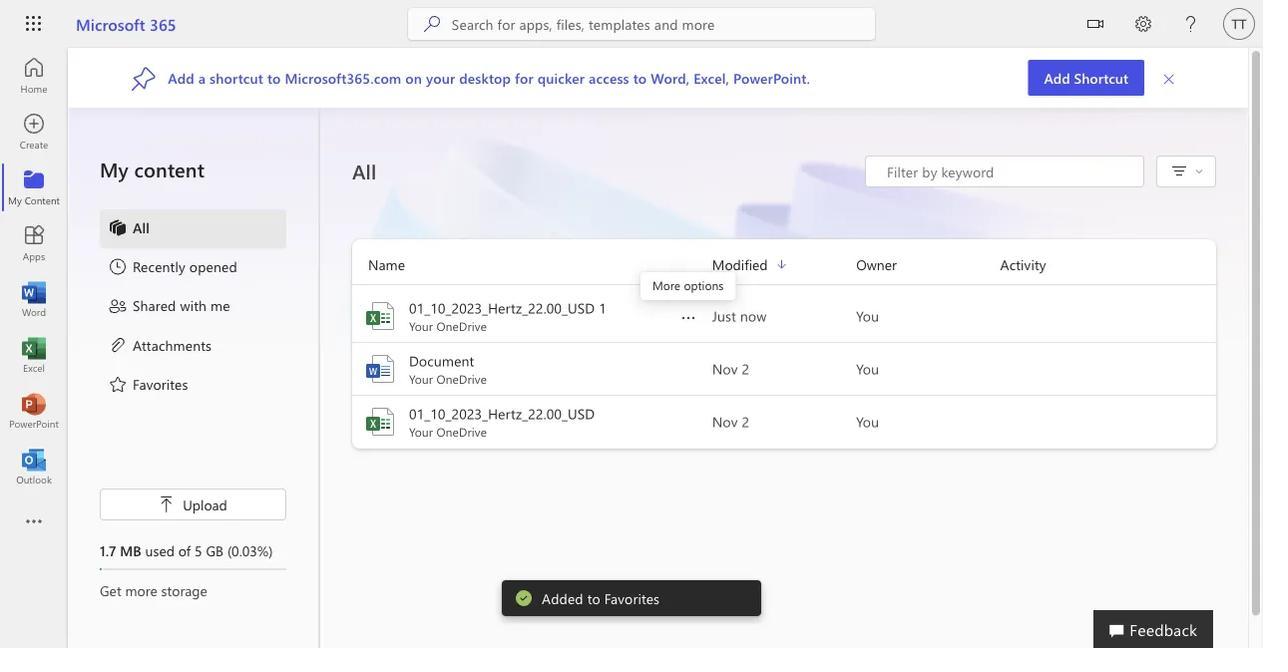 Task type: vqa. For each thing, say whether or not it's contained in the screenshot.
how inside the save files to the cloud watch how to securely store your documents.
no



Task type: describe. For each thing, give the bounding box(es) containing it.
added to favorites
[[542, 589, 660, 608]]

favorites inside region
[[605, 589, 660, 608]]

used
[[145, 542, 175, 560]]

more options tooltip
[[641, 273, 736, 300]]

microsoft 365 banner
[[0, 0, 1264, 51]]

now
[[741, 307, 767, 325]]

nov for 01_10_2023_hertz_22.00_usd
[[713, 413, 738, 431]]

onedrive for document
[[437, 371, 487, 387]]

onedrive for 01_10_2023_hertz_22.00_usd
[[437, 424, 487, 440]]

options
[[684, 278, 724, 293]]


[[1088, 16, 1104, 32]]

with
[[180, 296, 207, 315]]

name 01_10_2023_hertz_22.00_usd 1 cell
[[352, 298, 713, 334]]

a2hs image
[[132, 65, 156, 91]]

nov 2 for 01_10_2023_hertz_22.00_usd
[[713, 413, 750, 431]]

tt
[[1232, 16, 1247, 31]]

add for add a shortcut to microsoft365.com on your desktop for quicker access to word, excel, powerpoint.
[[168, 69, 194, 87]]

(0.03%)
[[227, 542, 273, 560]]

quicker
[[538, 69, 585, 87]]

feedback
[[1130, 619, 1198, 640]]


[[159, 497, 175, 513]]

document
[[409, 352, 475, 370]]

add shortcut button
[[1029, 60, 1145, 96]]

get more storage button
[[100, 581, 286, 601]]

add shortcut
[[1045, 68, 1129, 87]]

menu inside my content left pane navigation navigation
[[100, 210, 286, 406]]

attachments
[[133, 336, 212, 354]]

shortcut
[[210, 69, 263, 87]]

activity
[[1001, 256, 1047, 274]]

my
[[100, 156, 129, 183]]

activity, column 4 of 4 column header
[[1001, 254, 1217, 277]]

2 for document
[[742, 360, 750, 378]]

word image inside "name document" 'cell'
[[364, 353, 396, 385]]

5
[[195, 542, 202, 560]]

all inside menu
[[133, 218, 150, 237]]

name button
[[352, 254, 713, 277]]

add for add shortcut
[[1045, 68, 1071, 87]]

recently opened
[[133, 257, 237, 276]]

to inside region
[[588, 589, 601, 608]]

my content left pane navigation navigation
[[68, 108, 319, 649]]

tt button
[[1216, 0, 1264, 48]]

0 horizontal spatial to
[[267, 69, 281, 87]]

shared with me
[[133, 296, 230, 315]]

2 for 01_10_2023_hertz_22.00_usd
[[742, 413, 750, 431]]

your for document
[[409, 371, 433, 387]]

microsoft
[[76, 13, 145, 34]]

dismiss this dialog image
[[1163, 69, 1177, 87]]

word,
[[651, 69, 690, 87]]

feedback button
[[1094, 611, 1214, 649]]

home image
[[24, 66, 44, 86]]

365
[[150, 13, 176, 34]]

onedrive inside 01_10_2023_hertz_22.00_usd 1 your onedrive
[[437, 318, 487, 334]]

powerpoint image
[[24, 401, 44, 421]]

microsoft365.com
[[285, 69, 402, 87]]

excel,
[[694, 69, 730, 87]]

desktop
[[459, 69, 511, 87]]

excel image
[[364, 300, 396, 332]]

attachments element
[[108, 335, 212, 359]]

on
[[406, 69, 422, 87]]

 button
[[1072, 0, 1120, 51]]

recently
[[133, 257, 186, 276]]

message element
[[542, 589, 660, 608]]

apps image
[[24, 234, 44, 254]]

owner
[[857, 256, 897, 274]]

my content image
[[24, 178, 44, 198]]

modified
[[713, 256, 768, 274]]

powerpoint.
[[734, 69, 811, 87]]

01_10_2023_hertz_22.00_usd your onedrive
[[409, 405, 595, 440]]

more
[[653, 278, 681, 293]]

me
[[211, 296, 230, 315]]

my content
[[100, 156, 205, 183]]

more options
[[653, 278, 724, 293]]



Task type: locate. For each thing, give the bounding box(es) containing it.
added
[[542, 589, 584, 608]]

0 vertical spatial 2
[[742, 360, 750, 378]]

menu containing all
[[100, 210, 286, 406]]

your inside 01_10_2023_hertz_22.00_usd 1 your onedrive
[[409, 318, 433, 334]]

microsoft 365
[[76, 13, 176, 34]]

1.7
[[100, 542, 116, 560]]

add left shortcut
[[1045, 68, 1071, 87]]

owner button
[[857, 254, 1001, 277]]

1 horizontal spatial add
[[1045, 68, 1071, 87]]

just now
[[713, 307, 767, 325]]

1 onedrive from the top
[[437, 318, 487, 334]]

shortcut
[[1075, 68, 1129, 87]]

2 horizontal spatial to
[[634, 69, 647, 87]]

get
[[100, 581, 121, 600]]

2 your from the top
[[409, 371, 433, 387]]

your
[[426, 69, 455, 87]]

onedrive inside 01_10_2023_hertz_22.00_usd your onedrive
[[437, 424, 487, 440]]

1 vertical spatial favorites
[[605, 589, 660, 608]]

 upload
[[159, 496, 227, 514]]

you
[[857, 307, 880, 325], [857, 360, 880, 378], [857, 413, 880, 431]]

none search field inside the microsoft 365 banner
[[408, 8, 875, 40]]

name document cell
[[352, 351, 713, 387]]

to right added
[[588, 589, 601, 608]]

1 you from the top
[[857, 307, 880, 325]]

0 vertical spatial word image
[[24, 289, 44, 309]]

nov for document
[[713, 360, 738, 378]]

recently opened element
[[108, 257, 237, 281]]

a
[[198, 69, 206, 87]]

to left word,
[[634, 69, 647, 87]]

3 onedrive from the top
[[437, 424, 487, 440]]

2 nov from the top
[[713, 413, 738, 431]]

onedrive up document
[[437, 318, 487, 334]]

1 horizontal spatial word image
[[364, 353, 396, 385]]

2 2 from the top
[[742, 413, 750, 431]]

word image down excel image
[[364, 353, 396, 385]]

0 vertical spatial excel image
[[24, 345, 44, 365]]

excel image inside name 01_10_2023_hertz_22.00_usd cell
[[364, 406, 396, 438]]

1 2 from the top
[[742, 360, 750, 378]]

onedrive
[[437, 318, 487, 334], [437, 371, 487, 387], [437, 424, 487, 440]]

your inside the document your onedrive
[[409, 371, 433, 387]]

1 vertical spatial onedrive
[[437, 371, 487, 387]]

0 horizontal spatial all
[[133, 218, 150, 237]]

your down the document your onedrive
[[409, 424, 433, 440]]

modified button
[[713, 254, 857, 277]]

2 vertical spatial onedrive
[[437, 424, 487, 440]]

1 vertical spatial 2
[[742, 413, 750, 431]]

you for 01_10_2023_hertz_22.00_usd
[[857, 413, 880, 431]]

view more apps image
[[24, 513, 44, 533]]

you for document
[[857, 360, 880, 378]]

01_10_2023_hertz_22.00_usd down "name document" 'cell'
[[409, 405, 595, 423]]

0 horizontal spatial word image
[[24, 289, 44, 309]]

row
[[352, 254, 1217, 285]]

1 vertical spatial nov
[[713, 413, 738, 431]]

2 onedrive from the top
[[437, 371, 487, 387]]

shared
[[133, 296, 176, 315]]

nov 2 for document
[[713, 360, 750, 378]]

1 vertical spatial all
[[133, 218, 150, 237]]

0 vertical spatial nov 2
[[713, 360, 750, 378]]

1.7 mb used of 5 gb (0.03%)
[[100, 542, 273, 560]]

shared with me element
[[108, 296, 230, 320]]

content
[[134, 156, 205, 183]]

add
[[1045, 68, 1071, 87], [168, 69, 194, 87]]

name
[[368, 256, 405, 274]]

01_10_2023_hertz_22.00_usd down 'name' "button" at the top
[[409, 299, 595, 317]]

all
[[352, 158, 377, 185], [133, 218, 150, 237]]

2 vertical spatial you
[[857, 413, 880, 431]]

nov 2
[[713, 360, 750, 378], [713, 413, 750, 431]]

0 vertical spatial you
[[857, 307, 880, 325]]

upload
[[183, 496, 227, 514]]

of
[[179, 542, 191, 560]]

01_10_2023_hertz_22.00_usd inside cell
[[409, 405, 595, 423]]

opened
[[189, 257, 237, 276]]

0 horizontal spatial add
[[168, 69, 194, 87]]

1 horizontal spatial favorites
[[605, 589, 660, 608]]

your
[[409, 318, 433, 334], [409, 371, 433, 387], [409, 424, 433, 440]]

favorites right added
[[605, 589, 660, 608]]

for
[[515, 69, 534, 87]]

access
[[589, 69, 630, 87]]

1 nov from the top
[[713, 360, 738, 378]]

all up the recently
[[133, 218, 150, 237]]

name 01_10_2023_hertz_22.00_usd cell
[[352, 404, 713, 440]]

0 vertical spatial favorites
[[133, 375, 188, 393]]

3 your from the top
[[409, 424, 433, 440]]

2 vertical spatial your
[[409, 424, 433, 440]]

word image down apps image
[[24, 289, 44, 309]]

2 add from the left
[[168, 69, 194, 87]]

your for 01_10_2023_hertz_22.00_usd
[[409, 424, 433, 440]]

0 horizontal spatial excel image
[[24, 345, 44, 365]]

01_10_2023_hertz_22.00_usd for 1
[[409, 299, 595, 317]]

outlook image
[[24, 457, 44, 477]]

1 horizontal spatial all
[[352, 158, 377, 185]]

0 vertical spatial all
[[352, 158, 377, 185]]

1 horizontal spatial excel image
[[364, 406, 396, 438]]

all element
[[108, 218, 150, 241]]

word image
[[24, 289, 44, 309], [364, 353, 396, 385]]

navigation
[[0, 48, 68, 495]]

0 vertical spatial onedrive
[[437, 318, 487, 334]]

1 nov 2 from the top
[[713, 360, 750, 378]]

1 vertical spatial nov 2
[[713, 413, 750, 431]]

to
[[267, 69, 281, 87], [634, 69, 647, 87], [588, 589, 601, 608]]

your inside 01_10_2023_hertz_22.00_usd your onedrive
[[409, 424, 433, 440]]

1 vertical spatial your
[[409, 371, 433, 387]]

gb
[[206, 542, 224, 560]]

0 vertical spatial nov
[[713, 360, 738, 378]]

01_10_2023_hertz_22.00_usd
[[409, 299, 595, 317], [409, 405, 595, 423]]

Filter by keyword text field
[[885, 162, 1134, 182]]

excel image
[[24, 345, 44, 365], [364, 406, 396, 438]]

 button
[[1164, 158, 1210, 186]]

01_10_2023_hertz_22.00_usd for your
[[409, 405, 595, 423]]

more
[[125, 581, 157, 600]]

add inside button
[[1045, 68, 1071, 87]]

favorites
[[133, 375, 188, 393], [605, 589, 660, 608]]

0 horizontal spatial favorites
[[133, 375, 188, 393]]

create image
[[24, 122, 44, 142]]

1 add from the left
[[1045, 68, 1071, 87]]

1 vertical spatial excel image
[[364, 406, 396, 438]]

1 vertical spatial word image
[[364, 353, 396, 385]]

1 vertical spatial you
[[857, 360, 880, 378]]

2 you from the top
[[857, 360, 880, 378]]

you for 01_10_2023_hertz_22.00_usd 1
[[857, 307, 880, 325]]

favorites inside menu
[[133, 375, 188, 393]]

add left 'a'
[[168, 69, 194, 87]]

favorites element
[[108, 374, 188, 398]]

Search box. Suggestions appear as you type. search field
[[452, 8, 875, 40]]

onedrive down the document your onedrive
[[437, 424, 487, 440]]

01_10_2023_hertz_22.00_usd inside 01_10_2023_hertz_22.00_usd 1 your onedrive
[[409, 299, 595, 317]]

storage
[[161, 581, 208, 600]]

add a shortcut to microsoft365.com on your desktop for quicker access to word, excel, powerpoint.
[[168, 69, 811, 87]]

0 vertical spatial 01_10_2023_hertz_22.00_usd
[[409, 299, 595, 317]]

your down document
[[409, 371, 433, 387]]

onedrive down document
[[437, 371, 487, 387]]

2
[[742, 360, 750, 378], [742, 413, 750, 431]]

your up document
[[409, 318, 433, 334]]

1 horizontal spatial to
[[588, 589, 601, 608]]

mb
[[120, 542, 142, 560]]

onedrive inside the document your onedrive
[[437, 371, 487, 387]]

2 01_10_2023_hertz_22.00_usd from the top
[[409, 405, 595, 423]]

row containing name
[[352, 254, 1217, 285]]


[[1196, 168, 1204, 176]]

all down microsoft365.com
[[352, 158, 377, 185]]

0 vertical spatial your
[[409, 318, 433, 334]]

None search field
[[408, 8, 875, 40]]

favorites down attachments element
[[133, 375, 188, 393]]

to right shortcut
[[267, 69, 281, 87]]

displaying 3 out of 3 files. status
[[865, 156, 1145, 188]]

nov
[[713, 360, 738, 378], [713, 413, 738, 431]]

just
[[713, 307, 737, 325]]

01_10_2023_hertz_22.00_usd 1 your onedrive
[[409, 299, 607, 334]]

menu
[[100, 210, 286, 406]]

1 vertical spatial 01_10_2023_hertz_22.00_usd
[[409, 405, 595, 423]]

1
[[599, 299, 607, 317]]

1 01_10_2023_hertz_22.00_usd from the top
[[409, 299, 595, 317]]

document your onedrive
[[409, 352, 487, 387]]

2 nov 2 from the top
[[713, 413, 750, 431]]

1 your from the top
[[409, 318, 433, 334]]

toast notification added to favorites region
[[502, 581, 762, 617]]

3 you from the top
[[857, 413, 880, 431]]

get more storage
[[100, 581, 208, 600]]



